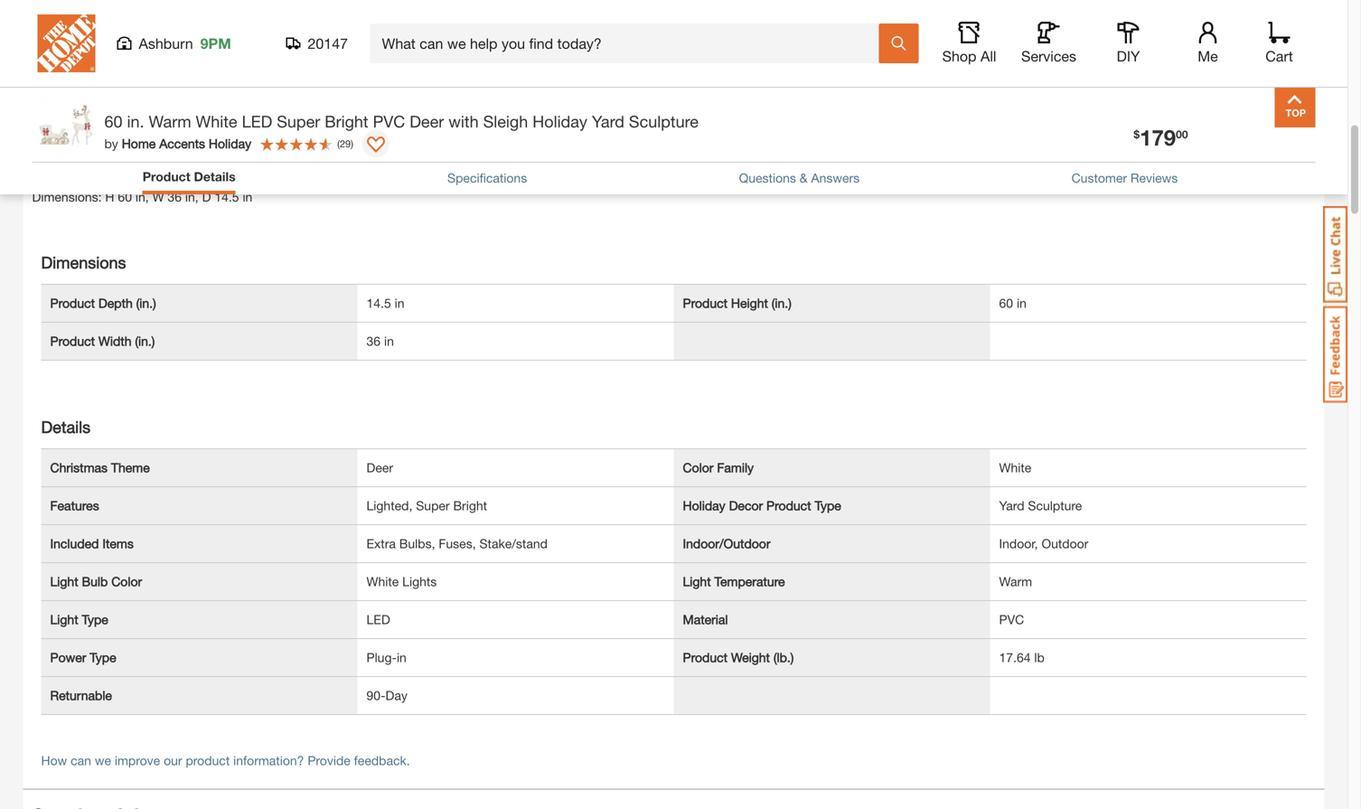 Task type: vqa. For each thing, say whether or not it's contained in the screenshot.
left &
yes



Task type: describe. For each thing, give the bounding box(es) containing it.
indoor,
[[1000, 536, 1039, 551]]

$
[[1134, 128, 1140, 141]]

how can we improve our product information? provide feedback.
[[41, 753, 410, 768]]

(in.) for product depth (in.)
[[136, 296, 156, 310]]

1 vertical spatial pvc
[[1000, 612, 1025, 627]]

item
[[910, 31, 934, 46]]

cart
[[1266, 47, 1294, 65]]

improve
[[115, 753, 160, 768]]

type for led
[[82, 612, 108, 627]]

00
[[1177, 128, 1189, 141]]

lights
[[403, 574, 437, 589]]

feedback.
[[354, 753, 410, 768]]

read return policy link
[[1099, 30, 1208, 49]]

questions
[[739, 170, 797, 185]]

product height (in.)
[[683, 296, 792, 310]]

ashburn
[[139, 35, 193, 52]]

answers
[[812, 170, 860, 185]]

dimensions
[[41, 253, 126, 272]]

me
[[1198, 47, 1219, 65]]

product down material
[[683, 650, 728, 665]]

0 horizontal spatial holiday
[[209, 136, 251, 151]]

type for plug-in
[[90, 650, 116, 665]]

theme
[[111, 460, 150, 475]]

within
[[938, 31, 971, 46]]

plug-
[[367, 650, 397, 665]]

weight
[[732, 650, 770, 665]]

2 return from the left
[[1132, 31, 1170, 46]]

product weight (lb.)
[[683, 650, 794, 665]]

product up w
[[143, 169, 190, 184]]

services button
[[1021, 22, 1078, 65]]

20147 button
[[286, 34, 349, 52]]

light bulb color
[[50, 574, 142, 589]]

0 vertical spatial type
[[815, 498, 842, 513]]

height
[[732, 296, 769, 310]]

depth
[[99, 296, 133, 310]]

yard sculpture
[[1000, 498, 1083, 513]]

reviews
[[1131, 170, 1179, 185]]

home
[[122, 136, 156, 151]]

lighted,
[[367, 498, 413, 513]]

day
[[386, 688, 408, 703]]

returnable
[[50, 688, 112, 703]]

1 horizontal spatial sculpture
[[1029, 498, 1083, 513]]

bulb
[[82, 574, 108, 589]]

20147
[[308, 35, 348, 52]]

print
[[729, 17, 759, 34]]

0 vertical spatial super
[[277, 112, 320, 131]]

free & easy returns in store or online return this item within 90 days of purchase. read return policy
[[845, 7, 1208, 46]]

light temperature
[[683, 574, 785, 589]]

product right decor
[[767, 498, 812, 513]]

0 vertical spatial pvc
[[373, 112, 405, 131]]

ashburn 9pm
[[139, 35, 231, 52]]

1 horizontal spatial 14.5
[[367, 296, 391, 310]]

can
[[71, 753, 91, 768]]

(lb.)
[[774, 650, 794, 665]]

accents
[[159, 136, 205, 151]]

shop
[[943, 47, 977, 65]]

60 in
[[1000, 296, 1027, 310]]

1 vertical spatial product details
[[143, 169, 236, 184]]

read
[[1099, 31, 1129, 46]]

shop all
[[943, 47, 997, 65]]

product details button down what can we help you find today? search field at the top of the page
[[23, 72, 1325, 145]]

outdoor
[[1042, 536, 1089, 551]]

sleigh
[[483, 112, 528, 131]]

services
[[1022, 47, 1077, 65]]

live chat image
[[1324, 206, 1348, 303]]

color family
[[683, 460, 754, 475]]

features
[[50, 498, 99, 513]]

0 horizontal spatial led
[[242, 112, 272, 131]]

diy button
[[1100, 22, 1158, 65]]

family
[[717, 460, 754, 475]]

product down dimensions
[[50, 296, 95, 310]]

in
[[1007, 7, 1021, 27]]

lighted, super bright
[[367, 498, 487, 513]]

plug-in
[[367, 650, 407, 665]]

of
[[1024, 31, 1035, 46]]

1 horizontal spatial color
[[683, 460, 714, 475]]

shop all button
[[941, 22, 999, 65]]

white lights
[[367, 574, 437, 589]]

how can we improve our product information? provide feedback. link
[[41, 753, 410, 768]]

9pm
[[200, 35, 231, 52]]

light type
[[50, 612, 108, 627]]

included items
[[50, 536, 134, 551]]

0 vertical spatial bright
[[325, 112, 369, 131]]

extra
[[367, 536, 396, 551]]

product
[[186, 753, 230, 768]]

by
[[104, 136, 118, 151]]

1 vertical spatial details
[[194, 169, 236, 184]]

& for questions
[[800, 170, 808, 185]]

( 29 )
[[337, 138, 354, 149]]

information?
[[233, 753, 304, 768]]

product depth (in.)
[[50, 296, 156, 310]]

christmas theme
[[50, 460, 150, 475]]

online
[[1093, 7, 1143, 27]]

1 horizontal spatial holiday
[[533, 112, 588, 131]]

bulbs,
[[400, 536, 435, 551]]

temperature
[[715, 574, 785, 589]]

h
[[105, 189, 114, 204]]

2 , from the left
[[195, 189, 199, 204]]

questions & answers
[[739, 170, 860, 185]]

0 horizontal spatial sculpture
[[629, 112, 699, 131]]

14.5 inside specifications dimensions: h 60 in , w 36 in , d 14.5 in
[[215, 189, 239, 204]]

0 vertical spatial white
[[196, 112, 237, 131]]

returns
[[941, 7, 1002, 27]]



Task type: locate. For each thing, give the bounding box(es) containing it.
0 horizontal spatial &
[[800, 170, 808, 185]]

36 inside specifications dimensions: h 60 in , w 36 in , d 14.5 in
[[168, 189, 182, 204]]

0 horizontal spatial 14.5
[[215, 189, 239, 204]]

by home accents holiday
[[104, 136, 251, 151]]

product image image
[[37, 96, 95, 155]]

led
[[242, 112, 272, 131], [367, 612, 390, 627]]

1 vertical spatial deer
[[367, 460, 393, 475]]

print button
[[700, 15, 759, 41]]

yard
[[592, 112, 625, 131], [1000, 498, 1025, 513]]

0 vertical spatial sculpture
[[629, 112, 699, 131]]

product details button
[[23, 72, 1325, 145], [143, 167, 236, 190], [143, 167, 236, 186]]

& inside free & easy returns in store or online return this item within 90 days of purchase. read return policy
[[884, 7, 895, 27]]

0 horizontal spatial white
[[196, 112, 237, 131]]

yard up indoor,
[[1000, 498, 1025, 513]]

store
[[1026, 7, 1068, 27]]

2 horizontal spatial holiday
[[683, 498, 726, 513]]

we
[[95, 753, 111, 768]]

product left width
[[50, 334, 95, 348]]

details up christmas
[[41, 417, 91, 437]]

lb
[[1035, 650, 1045, 665]]

0 vertical spatial 14.5
[[215, 189, 239, 204]]

color left family
[[683, 460, 714, 475]]

& for free
[[884, 7, 895, 27]]

white up the yard sculpture
[[1000, 460, 1032, 475]]

0 vertical spatial led
[[242, 112, 272, 131]]

1 return from the left
[[845, 31, 883, 46]]

return down free at the right top of the page
[[845, 31, 883, 46]]

stake/stand
[[480, 536, 548, 551]]

0 horizontal spatial warm
[[149, 112, 191, 131]]

1 vertical spatial &
[[800, 170, 808, 185]]

led up by home accents holiday
[[242, 112, 272, 131]]

specifications up the dimensions:
[[32, 161, 142, 180]]

1 horizontal spatial pvc
[[1000, 612, 1025, 627]]

2 horizontal spatial details
[[194, 169, 236, 184]]

the home depot logo image
[[38, 14, 95, 72]]

179
[[1140, 124, 1177, 150]]

christmas
[[50, 460, 108, 475]]

1 horizontal spatial 36
[[367, 334, 381, 348]]

60 for 60 in. warm white led super bright pvc deer with sleigh holiday yard sculpture
[[104, 112, 123, 131]]

customer reviews button
[[1072, 169, 1179, 188], [1072, 169, 1179, 188]]

1 vertical spatial super
[[416, 498, 450, 513]]

1 horizontal spatial specifications
[[448, 170, 527, 185]]

(in.) right height
[[772, 296, 792, 310]]

0 vertical spatial details
[[98, 98, 152, 118]]

holiday right "accents"
[[209, 136, 251, 151]]

provide
[[308, 753, 351, 768]]

0 vertical spatial yard
[[592, 112, 625, 131]]

cart link
[[1260, 22, 1300, 65]]

display image
[[367, 137, 385, 155]]

60 inside specifications dimensions: h 60 in , w 36 in , d 14.5 in
[[118, 189, 132, 204]]

0 horizontal spatial color
[[111, 574, 142, 589]]

product details up by
[[32, 98, 152, 118]]

14.5 in
[[367, 296, 405, 310]]

product details button down "accents"
[[143, 167, 236, 190]]

0 horizontal spatial details
[[41, 417, 91, 437]]

product down the home depot logo on the left top
[[32, 98, 94, 118]]

feedback link image
[[1324, 306, 1348, 403]]

1 horizontal spatial yard
[[1000, 498, 1025, 513]]

type down bulb
[[82, 612, 108, 627]]

0 horizontal spatial yard
[[592, 112, 625, 131]]

1 vertical spatial yard
[[1000, 498, 1025, 513]]

0 vertical spatial 60
[[104, 112, 123, 131]]

light up material
[[683, 574, 711, 589]]

top button
[[1276, 87, 1316, 128]]

light for light type
[[50, 612, 78, 627]]

w
[[152, 189, 164, 204]]

0 vertical spatial holiday
[[533, 112, 588, 131]]

1 vertical spatial color
[[111, 574, 142, 589]]

warm down indoor,
[[1000, 574, 1033, 589]]

1 horizontal spatial super
[[416, 498, 450, 513]]

specifications button
[[448, 169, 527, 188], [448, 169, 527, 188]]

specifications for specifications dimensions: h 60 in , w 36 in , d 14.5 in
[[32, 161, 142, 180]]

all
[[981, 47, 997, 65]]

1 horizontal spatial white
[[367, 574, 399, 589]]

included
[[50, 536, 99, 551]]

product details up d
[[143, 169, 236, 184]]

color right bulb
[[111, 574, 142, 589]]

pvc up display image
[[373, 112, 405, 131]]

,
[[145, 189, 149, 204], [195, 189, 199, 204]]

1 vertical spatial type
[[82, 612, 108, 627]]

1 horizontal spatial warm
[[1000, 574, 1033, 589]]

light for light bulb color
[[50, 574, 78, 589]]

material
[[683, 612, 728, 627]]

1 vertical spatial 60
[[118, 189, 132, 204]]

0 horizontal spatial ,
[[145, 189, 149, 204]]

sculpture up outdoor
[[1029, 498, 1083, 513]]

type right decor
[[815, 498, 842, 513]]

white left lights
[[367, 574, 399, 589]]

36 down 14.5 in
[[367, 334, 381, 348]]

warm up by home accents holiday
[[149, 112, 191, 131]]

dimensions:
[[32, 189, 102, 204]]

fuses,
[[439, 536, 476, 551]]

specifications for specifications
[[448, 170, 527, 185]]

0 vertical spatial product details
[[32, 98, 152, 118]]

1 vertical spatial holiday
[[209, 136, 251, 151]]

with
[[449, 112, 479, 131]]

items
[[102, 536, 134, 551]]

power
[[50, 650, 86, 665]]

in.
[[127, 112, 144, 131]]

1 vertical spatial led
[[367, 612, 390, 627]]

indoor/outdoor
[[683, 536, 771, 551]]

2 horizontal spatial white
[[1000, 460, 1032, 475]]

specifications
[[32, 161, 142, 180], [448, 170, 527, 185]]

1 horizontal spatial led
[[367, 612, 390, 627]]

2 vertical spatial white
[[367, 574, 399, 589]]

me button
[[1180, 22, 1238, 65]]

super up bulbs,
[[416, 498, 450, 513]]

icon image
[[802, 16, 831, 38]]

white for white lights
[[367, 574, 399, 589]]

2 vertical spatial type
[[90, 650, 116, 665]]

product width (in.)
[[50, 334, 155, 348]]

decor
[[729, 498, 763, 513]]

1 horizontal spatial return
[[1132, 31, 1170, 46]]

0 vertical spatial warm
[[149, 112, 191, 131]]

1 vertical spatial 36
[[367, 334, 381, 348]]

yard down what can we help you find today? search field at the top of the page
[[592, 112, 625, 131]]

1 vertical spatial white
[[1000, 460, 1032, 475]]

& left answers
[[800, 170, 808, 185]]

0 horizontal spatial pvc
[[373, 112, 405, 131]]

specifications dimensions: h 60 in , w 36 in , d 14.5 in
[[32, 161, 253, 204]]

indoor, outdoor
[[1000, 536, 1089, 551]]

, left w
[[145, 189, 149, 204]]

2 vertical spatial details
[[41, 417, 91, 437]]

super down 20147 button
[[277, 112, 320, 131]]

days
[[992, 31, 1021, 46]]

light for light temperature
[[683, 574, 711, 589]]

60 for 60 in
[[1000, 296, 1014, 310]]

(in.) right the depth
[[136, 296, 156, 310]]

1 , from the left
[[145, 189, 149, 204]]

product details
[[32, 98, 152, 118], [143, 169, 236, 184]]

1 horizontal spatial deer
[[410, 112, 444, 131]]

14.5
[[215, 189, 239, 204], [367, 296, 391, 310]]

return up diy
[[1132, 31, 1170, 46]]

product details inside button
[[32, 98, 152, 118]]

bright up 29
[[325, 112, 369, 131]]

(in.) for product height (in.)
[[772, 296, 792, 310]]

product details button up d
[[143, 167, 236, 186]]

90-day
[[367, 688, 408, 703]]

36 in
[[367, 334, 394, 348]]

details
[[98, 98, 152, 118], [194, 169, 236, 184], [41, 417, 91, 437]]

1 vertical spatial sculpture
[[1029, 498, 1083, 513]]

1 horizontal spatial ,
[[195, 189, 199, 204]]

in
[[136, 189, 145, 204], [185, 189, 195, 204], [243, 189, 253, 204], [395, 296, 405, 310], [1017, 296, 1027, 310], [384, 334, 394, 348], [397, 650, 407, 665]]

0 vertical spatial 36
[[168, 189, 182, 204]]

deer
[[410, 112, 444, 131], [367, 460, 393, 475]]

d
[[202, 189, 211, 204]]

0 horizontal spatial 36
[[168, 189, 182, 204]]

holiday decor product type
[[683, 498, 842, 513]]

share button
[[626, 15, 693, 41]]

What can we help you find today? search field
[[382, 24, 879, 62]]

2 vertical spatial holiday
[[683, 498, 726, 513]]

white up "accents"
[[196, 112, 237, 131]]

& up this
[[884, 7, 895, 27]]

1 horizontal spatial &
[[884, 7, 895, 27]]

specifications down sleigh
[[448, 170, 527, 185]]

white for white
[[1000, 460, 1032, 475]]

power type
[[50, 650, 116, 665]]

pvc up "17.64"
[[1000, 612, 1025, 627]]

17.64 lb
[[1000, 650, 1045, 665]]

0 horizontal spatial super
[[277, 112, 320, 131]]

how
[[41, 753, 67, 768]]

purchase.
[[1039, 31, 1095, 46]]

product left height
[[683, 296, 728, 310]]

this
[[886, 31, 906, 46]]

0 horizontal spatial specifications
[[32, 161, 142, 180]]

0 vertical spatial &
[[884, 7, 895, 27]]

14.5 up 36 in
[[367, 296, 391, 310]]

bright up fuses,
[[453, 498, 487, 513]]

specifications inside specifications dimensions: h 60 in , w 36 in , d 14.5 in
[[32, 161, 142, 180]]

1 horizontal spatial details
[[98, 98, 152, 118]]

29
[[340, 138, 351, 149]]

holiday down color family
[[683, 498, 726, 513]]

90
[[975, 31, 989, 46]]

36
[[168, 189, 182, 204], [367, 334, 381, 348]]

(in.) for product width (in.)
[[135, 334, 155, 348]]

warm
[[149, 112, 191, 131], [1000, 574, 1033, 589]]

2 vertical spatial 60
[[1000, 296, 1014, 310]]

led up plug- at bottom left
[[367, 612, 390, 627]]

0 horizontal spatial bright
[[325, 112, 369, 131]]

policy
[[1174, 31, 1208, 46]]

1 vertical spatial 14.5
[[367, 296, 391, 310]]

0 vertical spatial color
[[683, 460, 714, 475]]

light
[[50, 574, 78, 589], [683, 574, 711, 589], [50, 612, 78, 627]]

1 vertical spatial warm
[[1000, 574, 1033, 589]]

sculpture down what can we help you find today? search field at the top of the page
[[629, 112, 699, 131]]

deer left with
[[410, 112, 444, 131]]

light left bulb
[[50, 574, 78, 589]]

1 vertical spatial bright
[[453, 498, 487, 513]]

holiday right sleigh
[[533, 112, 588, 131]]

(
[[337, 138, 340, 149]]

)
[[351, 138, 354, 149]]

deer up lighted,
[[367, 460, 393, 475]]

, left d
[[195, 189, 199, 204]]

0 vertical spatial deer
[[410, 112, 444, 131]]

type right power
[[90, 650, 116, 665]]

extra bulbs, fuses, stake/stand
[[367, 536, 548, 551]]

light up power
[[50, 612, 78, 627]]

color
[[683, 460, 714, 475], [111, 574, 142, 589]]

details up d
[[194, 169, 236, 184]]

36 right w
[[168, 189, 182, 204]]

17.64
[[1000, 650, 1031, 665]]

0 horizontal spatial deer
[[367, 460, 393, 475]]

holiday
[[533, 112, 588, 131], [209, 136, 251, 151], [683, 498, 726, 513]]

14.5 right d
[[215, 189, 239, 204]]

or
[[1072, 7, 1088, 27]]

bright
[[325, 112, 369, 131], [453, 498, 487, 513]]

1 horizontal spatial bright
[[453, 498, 487, 513]]

(in.) right width
[[135, 334, 155, 348]]

0 horizontal spatial return
[[845, 31, 883, 46]]

details up by
[[98, 98, 152, 118]]



